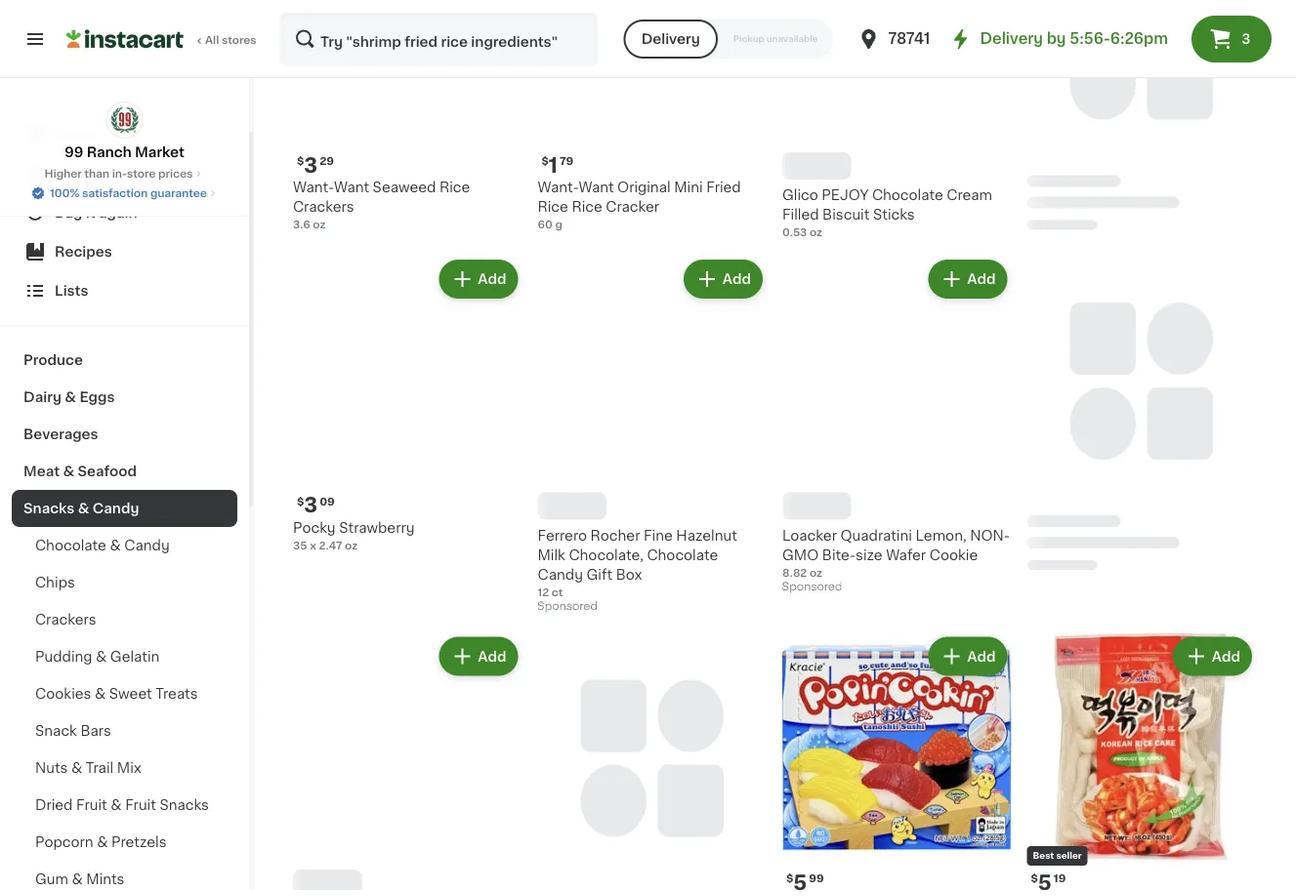 Task type: locate. For each thing, give the bounding box(es) containing it.
want- inside want-want seaweed rice crackers 3.6 oz
[[293, 181, 334, 194]]

1 horizontal spatial snacks
[[160, 799, 209, 813]]

buy
[[55, 206, 82, 220]]

& down snacks & candy link
[[110, 539, 121, 553]]

1 vertical spatial 3
[[304, 155, 318, 175]]

box
[[616, 568, 642, 582]]

chocolate down snacks & candy
[[35, 539, 106, 553]]

seafood
[[78, 465, 137, 479]]

& right gum
[[72, 873, 83, 887]]

ct
[[552, 587, 563, 598]]

& left pretzels
[[97, 836, 108, 850]]

glico pejoy chocolate cream filled biscuit sticks 0.53 oz
[[782, 188, 992, 238]]

2 horizontal spatial rice
[[572, 200, 602, 214]]

chocolate up sticks
[[872, 188, 943, 202]]

chocolate inside ferrero rocher fine hazelnut milk chocolate, chocolate candy gift box 12 ct
[[647, 548, 718, 562]]

1 want- from the left
[[293, 181, 334, 194]]

99 ranch market link
[[65, 102, 184, 162]]

rice left cracker
[[572, 200, 602, 214]]

1 vertical spatial sponsored badge image
[[538, 602, 597, 613]]

0 horizontal spatial want
[[334, 181, 369, 194]]

pudding
[[35, 650, 92, 664]]

sponsored badge image for milk
[[538, 602, 597, 613]]

candy down seafood
[[93, 502, 139, 516]]

delivery inside button
[[641, 32, 700, 46]]

3
[[1242, 32, 1251, 46], [304, 155, 318, 175], [304, 495, 318, 516]]

delivery for delivery by 5:56-6:26pm
[[980, 32, 1043, 46]]

& right meat
[[63, 465, 74, 479]]

want-
[[293, 181, 334, 194], [538, 181, 579, 194]]

nuts
[[35, 762, 68, 775]]

& left 'eggs'
[[65, 391, 76, 404]]

shop link
[[12, 115, 237, 154]]

0 horizontal spatial 99
[[65, 146, 83, 159]]

loacker
[[782, 529, 837, 543]]

$ for pocky strawberry
[[297, 496, 304, 507]]

2 want from the left
[[579, 181, 614, 194]]

sponsored badge image down 8.82
[[782, 582, 841, 593]]

79
[[560, 156, 573, 167]]

chocolate inside glico pejoy chocolate cream filled biscuit sticks 0.53 oz
[[872, 188, 943, 202]]

want inside want-want seaweed rice crackers 3.6 oz
[[334, 181, 369, 194]]

cookies & sweet treats
[[35, 688, 198, 701]]

oz right 8.82
[[810, 567, 822, 578]]

fruit up pretzels
[[125, 799, 156, 813]]

mix
[[117, 762, 141, 775]]

candy inside chocolate & candy link
[[124, 539, 170, 553]]

1
[[549, 155, 558, 175]]

99 ranch market logo image
[[106, 102, 143, 139]]

0 horizontal spatial rice
[[439, 181, 470, 194]]

mints
[[86, 873, 125, 887]]

99 ranch market
[[65, 146, 184, 159]]

lists
[[55, 284, 88, 298]]

0 horizontal spatial sponsored badge image
[[538, 602, 597, 613]]

oz inside glico pejoy chocolate cream filled biscuit sticks 0.53 oz
[[810, 227, 822, 238]]

1 horizontal spatial chocolate
[[647, 548, 718, 562]]

gum & mints link
[[12, 861, 237, 892]]

snacks down meat
[[23, 502, 75, 516]]

treats
[[156, 688, 198, 701]]

product group containing 3
[[293, 256, 522, 553]]

fruit
[[76, 799, 107, 813], [125, 799, 156, 813]]

snack bars
[[35, 725, 111, 738]]

0 horizontal spatial fruit
[[76, 799, 107, 813]]

0 horizontal spatial chocolate
[[35, 539, 106, 553]]

ranch
[[87, 146, 132, 159]]

rice inside want-want seaweed rice crackers 3.6 oz
[[439, 181, 470, 194]]

want- down $ 3 29
[[293, 181, 334, 194]]

crackers up 3.6
[[293, 200, 354, 214]]

1 horizontal spatial 99
[[809, 874, 824, 884]]

& down meat & seafood
[[78, 502, 89, 516]]

delivery button
[[624, 20, 718, 59]]

instacart logo image
[[66, 27, 184, 51]]

Search field
[[281, 14, 596, 64]]

oz
[[313, 219, 326, 230], [810, 227, 822, 238], [345, 540, 358, 551], [810, 567, 822, 578]]

chips link
[[12, 565, 237, 602]]

candy up chips link in the bottom left of the page
[[124, 539, 170, 553]]

dairy
[[23, 391, 61, 404]]

1 horizontal spatial fruit
[[125, 799, 156, 813]]

0 vertical spatial candy
[[93, 502, 139, 516]]

35
[[293, 540, 307, 551]]

& for gum
[[72, 873, 83, 887]]

want
[[334, 181, 369, 194], [579, 181, 614, 194]]

crackers link
[[12, 602, 237, 639]]

in-
[[112, 168, 127, 179]]

1 vertical spatial 99
[[809, 874, 824, 884]]

1 vertical spatial crackers
[[35, 613, 96, 627]]

1 horizontal spatial want
[[579, 181, 614, 194]]

2 vertical spatial 3
[[304, 495, 318, 516]]

dried
[[35, 799, 73, 813]]

oz right 0.53 in the right of the page
[[810, 227, 822, 238]]

snacks
[[23, 502, 75, 516], [160, 799, 209, 813]]

$ for want-want original mini fried rice rice cracker
[[542, 156, 549, 167]]

& for snacks
[[78, 502, 89, 516]]

None search field
[[279, 12, 598, 66]]

g
[[555, 219, 562, 230]]

cracker
[[606, 200, 659, 214]]

cookie
[[929, 548, 978, 562]]

$ inside $ 3 09
[[297, 496, 304, 507]]

12
[[538, 587, 549, 598]]

candy inside ferrero rocher fine hazelnut milk chocolate, chocolate candy gift box 12 ct
[[538, 568, 583, 582]]

by
[[1047, 32, 1066, 46]]

8.82
[[782, 567, 807, 578]]

want up cracker
[[579, 181, 614, 194]]

0 vertical spatial crackers
[[293, 200, 354, 214]]

2 vertical spatial candy
[[538, 568, 583, 582]]

oz right 3.6
[[313, 219, 326, 230]]

& for cookies
[[95, 688, 106, 701]]

popcorn & pretzels link
[[12, 824, 237, 861]]

product group
[[293, 256, 522, 553], [538, 256, 767, 618], [782, 256, 1011, 598], [293, 633, 522, 892], [782, 633, 1011, 892], [1027, 633, 1256, 892]]

add button
[[441, 262, 516, 297], [685, 262, 761, 297], [930, 262, 1005, 297], [441, 639, 516, 674], [930, 639, 1005, 674], [1175, 639, 1250, 674]]

& left sweet
[[95, 688, 106, 701]]

add button inside product group
[[441, 262, 516, 297]]

1 vertical spatial candy
[[124, 539, 170, 553]]

chocolate down hazelnut
[[647, 548, 718, 562]]

0 horizontal spatial crackers
[[35, 613, 96, 627]]

biscuit
[[822, 208, 870, 222]]

1 horizontal spatial delivery
[[980, 32, 1043, 46]]

want inside want-want original mini fried rice rice cracker 60 g
[[579, 181, 614, 194]]

cream
[[947, 188, 992, 202]]

it
[[86, 206, 95, 220]]

0 vertical spatial snacks
[[23, 502, 75, 516]]

snacks up pretzels
[[160, 799, 209, 813]]

0 horizontal spatial want-
[[293, 181, 334, 194]]

fruit down nuts & trail mix
[[76, 799, 107, 813]]

produce link
[[12, 342, 237, 379]]

2 want- from the left
[[538, 181, 579, 194]]

buy it again
[[55, 206, 137, 220]]

$ 3 29
[[297, 155, 334, 175]]

99 for 99
[[809, 874, 824, 884]]

1 want from the left
[[334, 181, 369, 194]]

sponsored badge image down ct
[[538, 602, 597, 613]]

snacks & candy link
[[12, 490, 237, 527]]

& for pudding
[[96, 650, 107, 664]]

6:26pm
[[1110, 32, 1168, 46]]

& for popcorn
[[97, 836, 108, 850]]

eggs
[[79, 391, 115, 404]]

& left gelatin
[[96, 650, 107, 664]]

$ inside $ 1 79
[[542, 156, 549, 167]]

want- down $ 1 79
[[538, 181, 579, 194]]

oz right 2.47
[[345, 540, 358, 551]]

0 horizontal spatial delivery
[[641, 32, 700, 46]]

want- for 1
[[538, 181, 579, 194]]

candy for snacks & candy
[[93, 502, 139, 516]]

fine
[[644, 529, 673, 543]]

crackers inside "link"
[[35, 613, 96, 627]]

delivery for delivery
[[641, 32, 700, 46]]

& left trail on the left bottom
[[71, 762, 82, 775]]

recipes
[[55, 245, 112, 259]]

pejoy
[[822, 188, 869, 202]]

1 horizontal spatial want-
[[538, 181, 579, 194]]

candy
[[93, 502, 139, 516], [124, 539, 170, 553], [538, 568, 583, 582]]

want- inside want-want original mini fried rice rice cracker 60 g
[[538, 181, 579, 194]]

2 horizontal spatial chocolate
[[872, 188, 943, 202]]

candy up ct
[[538, 568, 583, 582]]

1 horizontal spatial crackers
[[293, 200, 354, 214]]

rice right seaweed
[[439, 181, 470, 194]]

dried fruit & fruit snacks
[[35, 799, 209, 813]]

service type group
[[624, 20, 834, 59]]

oz inside pocky strawberry 35 x 2.47 oz
[[345, 540, 358, 551]]

0 vertical spatial 3
[[1242, 32, 1251, 46]]

$
[[297, 156, 304, 167], [542, 156, 549, 167], [297, 496, 304, 507], [786, 874, 793, 884], [1031, 874, 1038, 884]]

ferrero
[[538, 529, 587, 543]]

all
[[205, 35, 219, 45]]

1 vertical spatial snacks
[[160, 799, 209, 813]]

lemon,
[[916, 529, 967, 543]]

1 horizontal spatial sponsored badge image
[[782, 582, 841, 593]]

0 horizontal spatial snacks
[[23, 502, 75, 516]]

sponsored badge image
[[782, 582, 841, 593], [538, 602, 597, 613]]

gum
[[35, 873, 68, 887]]

wafer
[[886, 548, 926, 562]]

0 vertical spatial 99
[[65, 146, 83, 159]]

$ inside $ 3 29
[[297, 156, 304, 167]]

glico
[[782, 188, 818, 202]]

want left seaweed
[[334, 181, 369, 194]]

than
[[84, 168, 109, 179]]

pretzels
[[111, 836, 167, 850]]

0 vertical spatial sponsored badge image
[[782, 582, 841, 593]]

original
[[617, 181, 671, 194]]

all stores
[[205, 35, 257, 45]]

rice up g
[[538, 200, 568, 214]]

candy inside snacks & candy link
[[93, 502, 139, 516]]

gift
[[586, 568, 613, 582]]

crackers up "pudding"
[[35, 613, 96, 627]]

size
[[856, 548, 883, 562]]

oz inside want-want seaweed rice crackers 3.6 oz
[[313, 219, 326, 230]]

recipes link
[[12, 232, 237, 272]]



Task type: describe. For each thing, give the bounding box(es) containing it.
mini
[[674, 181, 703, 194]]

3.6
[[293, 219, 310, 230]]

pudding & gelatin
[[35, 650, 160, 664]]

100% satisfaction guarantee
[[50, 188, 207, 199]]

dairy & eggs link
[[12, 379, 237, 416]]

want-want original mini fried rice rice cracker 60 g
[[538, 181, 741, 230]]

gelatin
[[110, 650, 160, 664]]

popcorn & pretzels
[[35, 836, 167, 850]]

& for chocolate
[[110, 539, 121, 553]]

delivery by 5:56-6:26pm link
[[949, 27, 1168, 51]]

buy it again link
[[12, 193, 237, 232]]

beverages
[[23, 428, 98, 441]]

milk
[[538, 548, 565, 562]]

strawberry
[[339, 521, 415, 535]]

99 for 99 ranch market
[[65, 146, 83, 159]]

store
[[127, 168, 156, 179]]

chocolate,
[[569, 548, 643, 562]]

meat
[[23, 465, 60, 479]]

2 fruit from the left
[[125, 799, 156, 813]]

09
[[320, 496, 335, 507]]

want- for 3
[[293, 181, 334, 194]]

$ for want-want seaweed rice crackers
[[297, 156, 304, 167]]

snack bars link
[[12, 713, 237, 750]]

fried
[[706, 181, 741, 194]]

popcorn
[[35, 836, 93, 850]]

nuts & trail mix link
[[12, 750, 237, 787]]

60
[[538, 219, 553, 230]]

1 fruit from the left
[[76, 799, 107, 813]]

100% satisfaction guarantee button
[[30, 182, 219, 201]]

deals
[[55, 167, 95, 181]]

3 for want-want seaweed rice crackers
[[304, 155, 318, 175]]

pocky strawberry 35 x 2.47 oz
[[293, 521, 415, 551]]

oz inside loacker quadratini lemon, non- gmo bite-size wafer cookie 8.82 oz
[[810, 567, 822, 578]]

filled
[[782, 208, 819, 222]]

deals link
[[12, 154, 237, 193]]

seller
[[1056, 852, 1082, 861]]

higher
[[44, 168, 82, 179]]

& for nuts
[[71, 762, 82, 775]]

dairy & eggs
[[23, 391, 115, 404]]

& for dairy
[[65, 391, 76, 404]]

bite-
[[822, 548, 856, 562]]

pocky
[[293, 521, 336, 535]]

$ 1 79
[[542, 155, 573, 175]]

prices
[[158, 168, 193, 179]]

sticks
[[873, 208, 915, 222]]

want for 3
[[334, 181, 369, 194]]

snack
[[35, 725, 77, 738]]

cookies
[[35, 688, 91, 701]]

3 for pocky strawberry
[[304, 495, 318, 516]]

satisfaction
[[82, 188, 148, 199]]

loacker quadratini lemon, non- gmo bite-size wafer cookie 8.82 oz
[[782, 529, 1010, 578]]

ferrero rocher fine hazelnut milk chocolate, chocolate candy gift box 12 ct
[[538, 529, 737, 598]]

meat & seafood
[[23, 465, 137, 479]]

crackers inside want-want seaweed rice crackers 3.6 oz
[[293, 200, 354, 214]]

$ 3 09
[[297, 495, 335, 516]]

chips
[[35, 576, 75, 590]]

29
[[320, 156, 334, 167]]

bars
[[80, 725, 111, 738]]

delivery by 5:56-6:26pm
[[980, 32, 1168, 46]]

nuts & trail mix
[[35, 762, 141, 775]]

produce
[[23, 354, 83, 367]]

chocolate & candy
[[35, 539, 170, 553]]

100%
[[50, 188, 80, 199]]

pudding & gelatin link
[[12, 639, 237, 676]]

gmo
[[782, 548, 819, 562]]

sweet
[[109, 688, 152, 701]]

candy for chocolate & candy
[[124, 539, 170, 553]]

sponsored badge image for gmo
[[782, 582, 841, 593]]

shop
[[55, 128, 91, 142]]

x
[[310, 540, 316, 551]]

& for meat
[[63, 465, 74, 479]]

again
[[99, 206, 137, 220]]

want for 1
[[579, 181, 614, 194]]

3 inside button
[[1242, 32, 1251, 46]]

best
[[1033, 852, 1054, 861]]

market
[[135, 146, 184, 159]]

78741 button
[[857, 12, 974, 66]]

1 horizontal spatial rice
[[538, 200, 568, 214]]

& up the popcorn & pretzels link
[[111, 799, 122, 813]]

0.53
[[782, 227, 807, 238]]

2.47
[[319, 540, 342, 551]]

higher than in-store prices link
[[44, 166, 205, 182]]

chocolate & candy link
[[12, 527, 237, 565]]

quadratini
[[840, 529, 912, 543]]

higher than in-store prices
[[44, 168, 193, 179]]

5:56-
[[1070, 32, 1110, 46]]



Task type: vqa. For each thing, say whether or not it's contained in the screenshot.
Free
no



